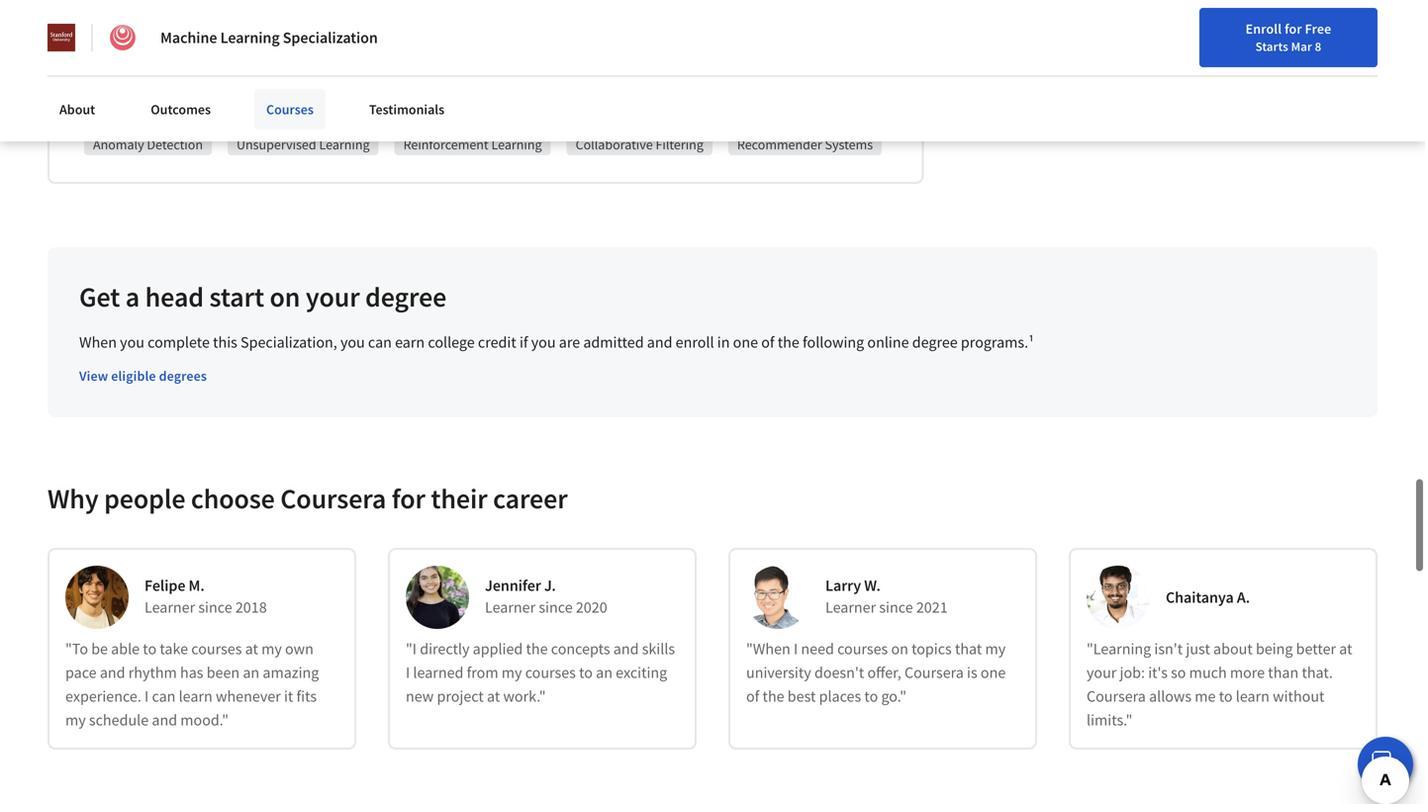 Task type: vqa. For each thing, say whether or not it's contained in the screenshot.
the top help
no



Task type: describe. For each thing, give the bounding box(es) containing it.
gain
[[164, 98, 193, 118]]

2021
[[916, 598, 948, 617]]

0 vertical spatial of
[[761, 332, 774, 352]]

jennifer
[[485, 576, 541, 596]]

chat with us image
[[1370, 749, 1401, 781]]

about
[[1213, 639, 1253, 659]]

courses inside "when i need courses on topics that my university doesn't offer, coursera is one of the best places to go."
[[837, 639, 888, 659]]

my inside "when i need courses on topics that my university doesn't offer, coursera is one of the best places to go."
[[985, 639, 1006, 659]]

than
[[1268, 663, 1299, 683]]

this
[[213, 332, 237, 352]]

their
[[431, 481, 487, 516]]

isn't
[[1154, 639, 1183, 659]]

career
[[493, 481, 568, 516]]

experience.
[[65, 687, 141, 707]]

why
[[48, 481, 99, 516]]

college
[[428, 332, 475, 352]]

go."
[[881, 687, 907, 707]]

model
[[356, 44, 398, 64]]

1 vertical spatial deep
[[165, 44, 198, 64]]

own
[[285, 639, 314, 659]]

starts
[[1255, 39, 1288, 54]]

"learning isn't just about being better at your job: it's so much more than that. coursera allows me to learn without limits."
[[1087, 639, 1352, 730]]

courses
[[266, 100, 314, 118]]

since for m.
[[198, 598, 232, 617]]

amazing
[[263, 663, 319, 683]]

skills
[[642, 639, 675, 659]]

earn
[[395, 332, 425, 352]]

"learning
[[1087, 639, 1151, 659]]

free
[[1305, 20, 1331, 38]]

when you complete this specialization, you can earn college credit if you are admitted and enroll in one of the following online degree programs.¹
[[79, 332, 1034, 352]]

coursera inside "when i need courses on topics that my university doesn't offer, coursera is one of the best places to go."
[[904, 663, 964, 683]]

j.
[[544, 576, 556, 596]]

"to be able to take courses at my own pace and rhythm has been an amazing experience. i can learn whenever it fits my schedule and mood."
[[65, 639, 319, 730]]

need
[[801, 639, 834, 659]]

my down 'experience.'
[[65, 711, 86, 730]]

whenever
[[216, 687, 281, 707]]

credit
[[478, 332, 516, 352]]

0 horizontal spatial one
[[733, 332, 758, 352]]

concepts
[[551, 639, 610, 659]]

much
[[1189, 663, 1227, 683]]

w.
[[864, 576, 881, 596]]

recommender
[[154, 13, 247, 33]]

it's
[[1148, 663, 1168, 683]]

on for courses
[[891, 639, 908, 659]]

start
[[209, 280, 264, 314]]

it
[[284, 687, 293, 707]]

2 you from the left
[[340, 332, 365, 352]]

mood."
[[180, 711, 229, 730]]

learn for more
[[1236, 687, 1270, 707]]

deeplearning.ai image
[[109, 24, 137, 51]]

me
[[1195, 687, 1216, 707]]

is
[[967, 663, 977, 683]]

since for w.
[[879, 598, 913, 617]]

specialization,
[[241, 332, 337, 352]]

collaborative
[[576, 136, 653, 153]]

university
[[746, 663, 811, 683]]

1 you from the left
[[120, 332, 144, 352]]

and inside "i directly applied the concepts and skills i learned from my courses to an exciting new project at work."
[[613, 639, 639, 659]]

courses inside "i directly applied the concepts and skills i learned from my courses to an exciting new project at work."
[[525, 663, 576, 683]]

machine
[[160, 28, 217, 48]]

recommender
[[737, 136, 822, 153]]

build for build recommender systems with a collaborative filtering approach and a content-based deep learning method
[[116, 13, 150, 33]]

0 vertical spatial deep
[[699, 13, 732, 33]]

unsupervised learning
[[237, 136, 370, 153]]

learned
[[413, 663, 464, 683]]

learning for reinforcement
[[491, 136, 542, 153]]

larry w. learner since 2021
[[825, 576, 948, 617]]

view eligible degrees button
[[79, 366, 207, 386]]

one inside "when i need courses on topics that my university doesn't offer, coursera is one of the best places to go."
[[981, 663, 1006, 683]]

courses inside "to be able to take courses at my own pace and rhythm has been an amazing experience. i can learn whenever it fits my schedule and mood."
[[191, 639, 242, 659]]

to inside "to be able to take courses at my own pace and rhythm has been an amazing experience. i can learn whenever it fits my schedule and mood."
[[143, 639, 157, 659]]

take
[[160, 639, 188, 659]]

limits."
[[1087, 711, 1133, 730]]

best
[[788, 687, 816, 707]]

"when i need courses on topics that my university doesn't offer, coursera is one of the best places to go."
[[746, 639, 1006, 707]]

specialization
[[283, 28, 378, 48]]

detection
[[147, 136, 203, 153]]

an inside "to be able to take courses at my own pace and rhythm has been an amazing experience. i can learn whenever it fits my schedule and mood."
[[243, 663, 259, 683]]

get
[[79, 280, 120, 314]]

a right get
[[125, 280, 140, 314]]

rhythm
[[128, 663, 177, 683]]

chaitanya
[[1166, 588, 1234, 608]]

skills you'll gain
[[84, 98, 193, 118]]

outcomes link
[[139, 89, 223, 130]]

on for start
[[270, 280, 300, 314]]

view
[[79, 367, 108, 385]]

machine learning specialization
[[160, 28, 378, 48]]

unsupervised
[[237, 136, 316, 153]]

applied
[[473, 639, 523, 659]]

learner for larry
[[825, 598, 876, 617]]

allows
[[1149, 687, 1192, 707]]

an inside "i directly applied the concepts and skills i learned from my courses to an exciting new project at work."
[[596, 663, 613, 683]]

my left own
[[261, 639, 282, 659]]

m.
[[189, 576, 205, 596]]

that.
[[1302, 663, 1333, 683]]

recommender systems
[[737, 136, 873, 153]]

3 you from the left
[[531, 332, 556, 352]]

"i
[[406, 639, 417, 659]]

able
[[111, 639, 140, 659]]

been
[[207, 663, 240, 683]]

people
[[104, 481, 185, 516]]

learner for jennifer
[[485, 598, 536, 617]]

chaitanya a.
[[1166, 588, 1250, 608]]



Task type: locate. For each thing, give the bounding box(es) containing it.
0 vertical spatial build
[[116, 13, 150, 33]]

1 vertical spatial can
[[152, 687, 176, 707]]

outcomes
[[151, 100, 211, 118]]

1 horizontal spatial coursera
[[904, 663, 964, 683]]

one
[[733, 332, 758, 352], [981, 663, 1006, 683]]

the right applied
[[526, 639, 548, 659]]

learner down felipe
[[144, 598, 195, 617]]

doesn't
[[814, 663, 864, 683]]

since
[[198, 598, 232, 617], [539, 598, 573, 617], [879, 598, 913, 617]]

at for courses
[[245, 639, 258, 659]]

since inside felipe m. learner since 2018
[[198, 598, 232, 617]]

you up eligible
[[120, 332, 144, 352]]

build for build a deep reinforcement learning model
[[116, 44, 150, 64]]

a
[[339, 13, 347, 33], [589, 13, 597, 33], [154, 44, 162, 64], [125, 280, 140, 314]]

and right approach
[[560, 13, 586, 33]]

0 vertical spatial i
[[794, 639, 798, 659]]

1 horizontal spatial at
[[487, 687, 500, 707]]

a right with
[[339, 13, 347, 33]]

2 horizontal spatial you
[[531, 332, 556, 352]]

directly
[[420, 639, 470, 659]]

2020
[[576, 598, 607, 617]]

2 horizontal spatial courses
[[837, 639, 888, 659]]

can down rhythm
[[152, 687, 176, 707]]

a left content- at the left top of page
[[589, 13, 597, 33]]

learn down more
[[1236, 687, 1270, 707]]

0 vertical spatial can
[[368, 332, 392, 352]]

schedule
[[89, 711, 149, 730]]

at inside "i directly applied the concepts and skills i learned from my courses to an exciting new project at work."
[[487, 687, 500, 707]]

on up 'specialization,' in the left top of the page
[[270, 280, 300, 314]]

0 horizontal spatial learner
[[144, 598, 195, 617]]

mar
[[1291, 39, 1312, 54]]

i down rhythm
[[145, 687, 149, 707]]

project
[[437, 687, 484, 707]]

my inside "i directly applied the concepts and skills i learned from my courses to an exciting new project at work."
[[502, 663, 522, 683]]

felipe m. learner since 2018
[[144, 576, 267, 617]]

since for j.
[[539, 598, 573, 617]]

2 horizontal spatial coursera
[[1087, 687, 1146, 707]]

degree
[[365, 280, 447, 314], [912, 332, 958, 352]]

1 horizontal spatial since
[[539, 598, 573, 617]]

2 an from the left
[[596, 663, 613, 683]]

i inside "when i need courses on topics that my university doesn't offer, coursera is one of the best places to go."
[[794, 639, 798, 659]]

from
[[467, 663, 498, 683]]

on inside "when i need courses on topics that my university doesn't offer, coursera is one of the best places to go."
[[891, 639, 908, 659]]

i inside "to be able to take courses at my own pace and rhythm has been an amazing experience. i can learn whenever it fits my schedule and mood."
[[145, 687, 149, 707]]

1 learner from the left
[[144, 598, 195, 617]]

courses up been
[[191, 639, 242, 659]]

1 horizontal spatial degree
[[912, 332, 958, 352]]

since inside jennifer j. learner since 2020
[[539, 598, 573, 617]]

to up rhythm
[[143, 639, 157, 659]]

for inside enroll for free starts mar 8
[[1285, 20, 1302, 38]]

for up mar
[[1285, 20, 1302, 38]]

learner for felipe
[[144, 598, 195, 617]]

1 horizontal spatial can
[[368, 332, 392, 352]]

enroll for free starts mar 8
[[1246, 20, 1331, 54]]

2 learn from the left
[[1236, 687, 1270, 707]]

approach
[[494, 13, 557, 33]]

learner inside larry w. learner since 2021
[[825, 598, 876, 617]]

topics
[[912, 639, 952, 659]]

enroll
[[676, 332, 714, 352]]

learn down has
[[179, 687, 213, 707]]

0 horizontal spatial since
[[198, 598, 232, 617]]

1 vertical spatial on
[[891, 639, 908, 659]]

courses up work."
[[525, 663, 576, 683]]

1 vertical spatial for
[[392, 481, 425, 516]]

3 since from the left
[[879, 598, 913, 617]]

1 build from the top
[[116, 13, 150, 33]]

has
[[180, 663, 203, 683]]

can left the earn
[[368, 332, 392, 352]]

to inside "learning isn't just about being better at your job: it's so much more than that. coursera allows me to learn without limits."
[[1219, 687, 1233, 707]]

courses up offer,
[[837, 639, 888, 659]]

at down from
[[487, 687, 500, 707]]

1 horizontal spatial an
[[596, 663, 613, 683]]

filtering
[[439, 13, 491, 33]]

at down 2018
[[245, 639, 258, 659]]

to inside "i directly applied the concepts and skills i learned from my courses to an exciting new project at work."
[[579, 663, 593, 683]]

are
[[559, 332, 580, 352]]

coursera image
[[24, 16, 149, 48]]

and up 'experience.'
[[100, 663, 125, 683]]

1 vertical spatial learning
[[298, 44, 353, 64]]

2 horizontal spatial learner
[[825, 598, 876, 617]]

2 build from the top
[[116, 44, 150, 64]]

the inside "when i need courses on topics that my university doesn't offer, coursera is one of the best places to go."
[[763, 687, 784, 707]]

anomaly
[[93, 136, 144, 153]]

a.
[[1237, 588, 1250, 608]]

filtering
[[656, 136, 704, 153]]

view eligible degrees
[[79, 367, 207, 385]]

you left the earn
[[340, 332, 365, 352]]

the
[[778, 332, 799, 352], [526, 639, 548, 659], [763, 687, 784, 707]]

your down "learning
[[1087, 663, 1117, 683]]

1 horizontal spatial learning
[[319, 136, 370, 153]]

0 vertical spatial one
[[733, 332, 758, 352]]

be
[[91, 639, 108, 659]]

2 horizontal spatial learning
[[491, 136, 542, 153]]

0 horizontal spatial can
[[152, 687, 176, 707]]

1 vertical spatial of
[[746, 687, 759, 707]]

build recommender systems with a collaborative filtering approach and a content-based deep learning method
[[116, 13, 845, 33]]

learner down larry
[[825, 598, 876, 617]]

None search field
[[282, 12, 609, 52]]

at for better
[[1339, 639, 1352, 659]]

choose
[[191, 481, 275, 516]]

testimonials link
[[357, 89, 456, 130]]

2 horizontal spatial i
[[794, 639, 798, 659]]

1 horizontal spatial on
[[891, 639, 908, 659]]

3 learner from the left
[[825, 598, 876, 617]]

2 learner from the left
[[485, 598, 536, 617]]

about
[[59, 100, 95, 118]]

1 horizontal spatial of
[[761, 332, 774, 352]]

2 vertical spatial coursera
[[1087, 687, 1146, 707]]

1 vertical spatial the
[[526, 639, 548, 659]]

0 horizontal spatial i
[[145, 687, 149, 707]]

1 an from the left
[[243, 663, 259, 683]]

you'll
[[123, 98, 161, 118]]

enroll
[[1246, 20, 1282, 38]]

to inside "when i need courses on topics that my university doesn't offer, coursera is one of the best places to go."
[[864, 687, 878, 707]]

0 horizontal spatial learn
[[179, 687, 213, 707]]

of right in
[[761, 332, 774, 352]]

learner inside jennifer j. learner since 2020
[[485, 598, 536, 617]]

my right that at the bottom right of page
[[985, 639, 1006, 659]]

1 horizontal spatial deep
[[699, 13, 732, 33]]

build
[[116, 13, 150, 33], [116, 44, 150, 64]]

2 horizontal spatial since
[[879, 598, 913, 617]]

0 horizontal spatial of
[[746, 687, 759, 707]]

your up 'specialization,' in the left top of the page
[[306, 280, 360, 314]]

head
[[145, 280, 204, 314]]

i inside "i directly applied the concepts and skills i learned from my courses to an exciting new project at work."
[[406, 663, 410, 683]]

0 vertical spatial degree
[[365, 280, 447, 314]]

work."
[[503, 687, 546, 707]]

on up offer,
[[891, 639, 908, 659]]

based
[[656, 13, 696, 33]]

felipe
[[144, 576, 185, 596]]

0 vertical spatial the
[[778, 332, 799, 352]]

my
[[261, 639, 282, 659], [985, 639, 1006, 659], [502, 663, 522, 683], [65, 711, 86, 730]]

you right if
[[531, 332, 556, 352]]

learning for unsupervised
[[319, 136, 370, 153]]

0 horizontal spatial deep
[[165, 44, 198, 64]]

1 vertical spatial one
[[981, 663, 1006, 683]]

1 horizontal spatial one
[[981, 663, 1006, 683]]

0 horizontal spatial courses
[[191, 639, 242, 659]]

collaborative filtering
[[576, 136, 704, 153]]

being
[[1256, 639, 1293, 659]]

since down w.
[[879, 598, 913, 617]]

job:
[[1120, 663, 1145, 683]]

can inside "to be able to take courses at my own pace and rhythm has been an amazing experience. i can learn whenever it fits my schedule and mood."
[[152, 687, 176, 707]]

one right in
[[733, 332, 758, 352]]

exciting
[[616, 663, 667, 683]]

1 vertical spatial degree
[[912, 332, 958, 352]]

that
[[955, 639, 982, 659]]

deep right based
[[699, 13, 732, 33]]

places
[[819, 687, 861, 707]]

learner down jennifer
[[485, 598, 536, 617]]

collaborative
[[350, 13, 436, 33]]

2 horizontal spatial at
[[1339, 639, 1352, 659]]

more
[[1230, 663, 1265, 683]]

offer,
[[867, 663, 901, 683]]

learning down with
[[298, 44, 353, 64]]

an down concepts
[[596, 663, 613, 683]]

1 vertical spatial your
[[1087, 663, 1117, 683]]

1 horizontal spatial learning
[[735, 13, 790, 33]]

my up work."
[[502, 663, 522, 683]]

at inside "to be able to take courses at my own pace and rhythm has been an amazing experience. i can learn whenever it fits my schedule and mood."
[[245, 639, 258, 659]]

stanford university image
[[48, 24, 75, 51]]

i left need
[[794, 639, 798, 659]]

0 horizontal spatial your
[[306, 280, 360, 314]]

8
[[1315, 39, 1321, 54]]

0 horizontal spatial an
[[243, 663, 259, 683]]

1 vertical spatial i
[[406, 663, 410, 683]]

a right deeplearning.ai image
[[154, 44, 162, 64]]

0 horizontal spatial on
[[270, 280, 300, 314]]

the inside "i directly applied the concepts and skills i learned from my courses to an exciting new project at work."
[[526, 639, 548, 659]]

2 vertical spatial i
[[145, 687, 149, 707]]

one right is
[[981, 663, 1006, 683]]

for left their
[[392, 481, 425, 516]]

0 vertical spatial coursera
[[280, 481, 386, 516]]

to left go."
[[864, 687, 878, 707]]

reinforcement
[[403, 136, 489, 153]]

degree up the earn
[[365, 280, 447, 314]]

1 horizontal spatial your
[[1087, 663, 1117, 683]]

the left following
[[778, 332, 799, 352]]

content-
[[600, 13, 656, 33]]

learn for has
[[179, 687, 213, 707]]

so
[[1171, 663, 1186, 683]]

fits
[[296, 687, 317, 707]]

build up skills you'll gain
[[116, 44, 150, 64]]

of down university
[[746, 687, 759, 707]]

1 horizontal spatial learner
[[485, 598, 536, 617]]

since down j.
[[539, 598, 573, 617]]

2 since from the left
[[539, 598, 573, 617]]

learning for machine
[[220, 28, 280, 48]]

and left enroll
[[647, 332, 672, 352]]

1 horizontal spatial i
[[406, 663, 410, 683]]

1 horizontal spatial for
[[1285, 20, 1302, 38]]

learning left method
[[735, 13, 790, 33]]

pace
[[65, 663, 97, 683]]

1 vertical spatial build
[[116, 44, 150, 64]]

"when
[[746, 639, 790, 659]]

deep down recommender
[[165, 44, 198, 64]]

since down m.
[[198, 598, 232, 617]]

systems
[[825, 136, 873, 153]]

1 since from the left
[[198, 598, 232, 617]]

on
[[270, 280, 300, 314], [891, 639, 908, 659]]

0 horizontal spatial for
[[392, 481, 425, 516]]

degree right the online
[[912, 332, 958, 352]]

build left machine
[[116, 13, 150, 33]]

1 horizontal spatial courses
[[525, 663, 576, 683]]

0 horizontal spatial you
[[120, 332, 144, 352]]

0 horizontal spatial learning
[[298, 44, 353, 64]]

coursera inside "learning isn't just about being better at your job: it's so much more than that. coursera allows me to learn without limits."
[[1087, 687, 1146, 707]]

about link
[[48, 89, 107, 130]]

eligible
[[111, 367, 156, 385]]

0 horizontal spatial coursera
[[280, 481, 386, 516]]

learn inside "to be able to take courses at my own pace and rhythm has been an amazing experience. i can learn whenever it fits my schedule and mood."
[[179, 687, 213, 707]]

0 horizontal spatial learning
[[220, 28, 280, 48]]

to right 'me'
[[1219, 687, 1233, 707]]

0 horizontal spatial degree
[[365, 280, 447, 314]]

learn inside "learning isn't just about being better at your job: it's so much more than that. coursera allows me to learn without limits."
[[1236, 687, 1270, 707]]

2 vertical spatial the
[[763, 687, 784, 707]]

since inside larry w. learner since 2021
[[879, 598, 913, 617]]

and up exciting
[[613, 639, 639, 659]]

when
[[79, 332, 117, 352]]

programs.¹
[[961, 332, 1034, 352]]

following
[[803, 332, 864, 352]]

0 vertical spatial learning
[[735, 13, 790, 33]]

to down concepts
[[579, 663, 593, 683]]

0 horizontal spatial at
[[245, 639, 258, 659]]

your inside "learning isn't just about being better at your job: it's so much more than that. coursera allows me to learn without limits."
[[1087, 663, 1117, 683]]

with
[[307, 13, 336, 33]]

an up "whenever"
[[243, 663, 259, 683]]

1 learn from the left
[[179, 687, 213, 707]]

learner inside felipe m. learner since 2018
[[144, 598, 195, 617]]

1 vertical spatial coursera
[[904, 663, 964, 683]]

an
[[243, 663, 259, 683], [596, 663, 613, 683]]

0 vertical spatial for
[[1285, 20, 1302, 38]]

1 horizontal spatial learn
[[1236, 687, 1270, 707]]

new
[[406, 687, 434, 707]]

menu item
[[1070, 20, 1198, 84]]

0 vertical spatial your
[[306, 280, 360, 314]]

0 vertical spatial on
[[270, 280, 300, 314]]

and left the mood."
[[152, 711, 177, 730]]

i down "i
[[406, 663, 410, 683]]

the down university
[[763, 687, 784, 707]]

at inside "learning isn't just about being better at your job: it's so much more than that. coursera allows me to learn without limits."
[[1339, 639, 1352, 659]]

of inside "when i need courses on topics that my university doesn't offer, coursera is one of the best places to go."
[[746, 687, 759, 707]]

at right better
[[1339, 639, 1352, 659]]

reinforcement learning
[[403, 136, 542, 153]]

1 horizontal spatial you
[[340, 332, 365, 352]]

admitted
[[583, 332, 644, 352]]

at
[[245, 639, 258, 659], [1339, 639, 1352, 659], [487, 687, 500, 707]]



